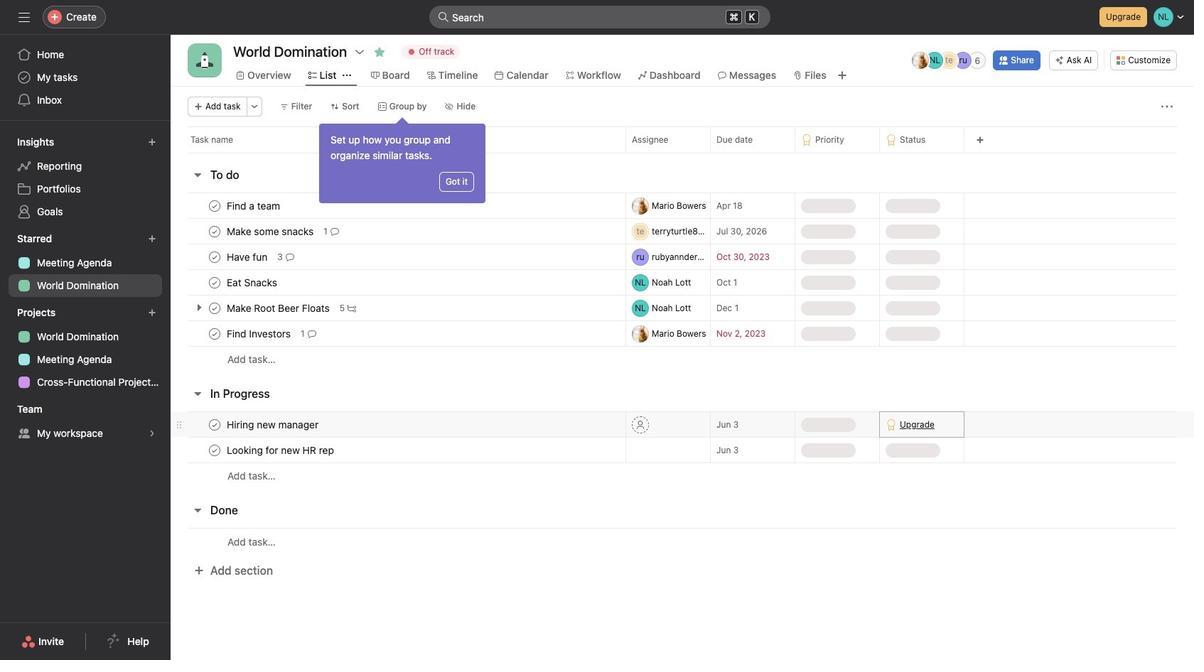 Task type: describe. For each thing, give the bounding box(es) containing it.
collapse task list for this group image
[[192, 388, 203, 400]]

mark complete checkbox inside make root beer floats cell
[[206, 300, 223, 317]]

header in progress tree grid
[[171, 412, 1195, 489]]

task name text field for mark complete checkbox inside the have fun cell
[[224, 250, 272, 264]]

1 comment image
[[331, 227, 339, 236]]

mark complete image for mark complete checkbox in the make some snacks cell
[[206, 223, 223, 240]]

tab actions image
[[342, 71, 351, 80]]

add field image
[[976, 136, 985, 144]]

5 subtasks image
[[348, 304, 356, 313]]

projects element
[[0, 300, 171, 397]]

find a team cell
[[171, 193, 626, 219]]

Task name text field
[[224, 199, 285, 213]]

add items to starred image
[[148, 235, 156, 243]]

mark complete image for mark complete option inside the find investors cell
[[206, 325, 223, 342]]

looking for new hr rep cell
[[171, 437, 626, 464]]

show options image
[[354, 46, 366, 58]]

mark complete checkbox for find a team cell
[[206, 197, 223, 214]]

eat snacks cell
[[171, 270, 626, 296]]

mark complete checkbox for the eat snacks cell
[[206, 274, 223, 291]]

2 collapse task list for this group image from the top
[[192, 505, 203, 516]]

mark complete checkbox for have fun cell
[[206, 249, 223, 266]]

1 collapse task list for this group image from the top
[[192, 169, 203, 181]]

task name text field for mark complete checkbox inside looking for new hr rep cell
[[224, 443, 338, 458]]

mark complete image for the eat snacks cell
[[206, 274, 223, 291]]

new insights image
[[148, 138, 156, 146]]

starred element
[[0, 226, 171, 300]]

mark complete image for mark complete option in make root beer floats cell
[[206, 300, 223, 317]]

mark complete checkbox for make some snacks cell at the top of page
[[206, 223, 223, 240]]

Search tasks, projects, and more text field
[[430, 6, 771, 28]]

expand subtask list for the task make root beer floats image
[[193, 302, 205, 314]]

hide sidebar image
[[18, 11, 30, 23]]



Task type: locate. For each thing, give the bounding box(es) containing it.
task name text field inside make root beer floats cell
[[224, 301, 334, 315]]

tooltip
[[319, 119, 486, 203]]

2 vertical spatial mark complete checkbox
[[206, 325, 223, 342]]

task name text field for mark complete option in the the eat snacks cell
[[224, 276, 282, 290]]

mark complete checkbox inside have fun cell
[[206, 249, 223, 266]]

4 mark complete checkbox from the top
[[206, 416, 223, 433]]

mark complete image inside the eat snacks cell
[[206, 274, 223, 291]]

3 comments image
[[286, 253, 294, 261]]

row
[[171, 127, 1195, 153], [188, 152, 1178, 154], [171, 193, 1195, 219], [171, 218, 1195, 245], [171, 244, 1195, 270], [171, 270, 1195, 296], [171, 295, 1195, 321], [171, 321, 1195, 347], [171, 346, 1195, 373], [171, 412, 1195, 438], [171, 437, 1195, 464], [171, 463, 1195, 489], [171, 528, 1195, 555]]

Mark complete checkbox
[[206, 197, 223, 214], [206, 223, 223, 240], [206, 249, 223, 266], [206, 416, 223, 433], [206, 442, 223, 459]]

mark complete image for looking for new hr rep cell at the bottom of the page
[[206, 442, 223, 459]]

mark complete image inside looking for new hr rep cell
[[206, 442, 223, 459]]

mark complete checkbox inside find a team cell
[[206, 197, 223, 214]]

2 task name text field from the top
[[224, 250, 272, 264]]

None field
[[430, 6, 771, 28]]

add tab image
[[837, 70, 848, 81]]

5 task name text field from the top
[[224, 327, 295, 341]]

1 vertical spatial collapse task list for this group image
[[192, 505, 203, 516]]

Mark complete checkbox
[[206, 274, 223, 291], [206, 300, 223, 317], [206, 325, 223, 342]]

3 mark complete image from the top
[[206, 300, 223, 317]]

mark complete checkbox for looking for new hr rep cell at the bottom of the page
[[206, 442, 223, 459]]

prominent image
[[438, 11, 449, 23]]

2 mark complete image from the top
[[206, 249, 223, 266]]

task name text field inside the find investors cell
[[224, 327, 295, 341]]

mark complete checkbox inside looking for new hr rep cell
[[206, 442, 223, 459]]

0 vertical spatial mark complete checkbox
[[206, 274, 223, 291]]

mark complete checkbox inside the eat snacks cell
[[206, 274, 223, 291]]

1 vertical spatial mark complete checkbox
[[206, 300, 223, 317]]

global element
[[0, 35, 171, 120]]

collapse task list for this group image
[[192, 169, 203, 181], [192, 505, 203, 516]]

rocket image
[[196, 52, 213, 69]]

1 mark complete checkbox from the top
[[206, 197, 223, 214]]

Task name text field
[[224, 224, 318, 239], [224, 250, 272, 264], [224, 276, 282, 290], [224, 301, 334, 315], [224, 327, 295, 341], [224, 418, 323, 432], [224, 443, 338, 458]]

task name text field for mark complete option inside the find investors cell
[[224, 327, 295, 341]]

task name text field inside hiring new manager cell
[[224, 418, 323, 432]]

remove from starred image
[[374, 46, 386, 58]]

2 mark complete image from the top
[[206, 274, 223, 291]]

see details, my workspace image
[[148, 430, 156, 438]]

mark complete image inside the find investors cell
[[206, 325, 223, 342]]

task name text field for mark complete checkbox inside hiring new manager cell
[[224, 418, 323, 432]]

mark complete image for hiring new manager cell
[[206, 416, 223, 433]]

0 vertical spatial collapse task list for this group image
[[192, 169, 203, 181]]

mark complete image inside hiring new manager cell
[[206, 416, 223, 433]]

find investors cell
[[171, 321, 626, 347]]

1 mark complete image from the top
[[206, 197, 223, 214]]

task name text field for mark complete checkbox in the make some snacks cell
[[224, 224, 318, 239]]

mark complete image
[[206, 197, 223, 214], [206, 274, 223, 291], [206, 416, 223, 433], [206, 442, 223, 459]]

2 mark complete checkbox from the top
[[206, 300, 223, 317]]

more actions image
[[1162, 101, 1173, 112], [250, 102, 259, 111]]

insights element
[[0, 129, 171, 226]]

mark complete checkbox inside hiring new manager cell
[[206, 416, 223, 433]]

1 mark complete image from the top
[[206, 223, 223, 240]]

task name text field inside looking for new hr rep cell
[[224, 443, 338, 458]]

3 mark complete image from the top
[[206, 416, 223, 433]]

4 mark complete image from the top
[[206, 442, 223, 459]]

new project or portfolio image
[[148, 309, 156, 317]]

mark complete image inside find a team cell
[[206, 197, 223, 214]]

4 mark complete image from the top
[[206, 325, 223, 342]]

5 mark complete checkbox from the top
[[206, 442, 223, 459]]

3 mark complete checkbox from the top
[[206, 249, 223, 266]]

make root beer floats cell
[[171, 295, 626, 321]]

3 task name text field from the top
[[224, 276, 282, 290]]

header to do tree grid
[[171, 193, 1195, 373]]

mark complete checkbox for hiring new manager cell
[[206, 416, 223, 433]]

task name text field inside make some snacks cell
[[224, 224, 318, 239]]

mark complete checkbox for the find investors cell
[[206, 325, 223, 342]]

teams element
[[0, 397, 171, 448]]

7 task name text field from the top
[[224, 443, 338, 458]]

0 horizontal spatial more actions image
[[250, 102, 259, 111]]

mark complete checkbox inside the find investors cell
[[206, 325, 223, 342]]

4 task name text field from the top
[[224, 301, 334, 315]]

2 mark complete checkbox from the top
[[206, 223, 223, 240]]

3 mark complete checkbox from the top
[[206, 325, 223, 342]]

mark complete image for find a team cell
[[206, 197, 223, 214]]

task name text field inside the eat snacks cell
[[224, 276, 282, 290]]

1 horizontal spatial more actions image
[[1162, 101, 1173, 112]]

1 mark complete checkbox from the top
[[206, 274, 223, 291]]

make some snacks cell
[[171, 218, 626, 245]]

mark complete checkbox inside make some snacks cell
[[206, 223, 223, 240]]

have fun cell
[[171, 244, 626, 270]]

1 task name text field from the top
[[224, 224, 318, 239]]

6 task name text field from the top
[[224, 418, 323, 432]]

mark complete image
[[206, 223, 223, 240], [206, 249, 223, 266], [206, 300, 223, 317], [206, 325, 223, 342]]

1 comment image
[[308, 330, 316, 338]]

mark complete image for mark complete checkbox inside the have fun cell
[[206, 249, 223, 266]]

task name text field inside have fun cell
[[224, 250, 272, 264]]

hiring new manager cell
[[171, 412, 626, 438]]



Task type: vqa. For each thing, say whether or not it's contained in the screenshot.
left Just
no



